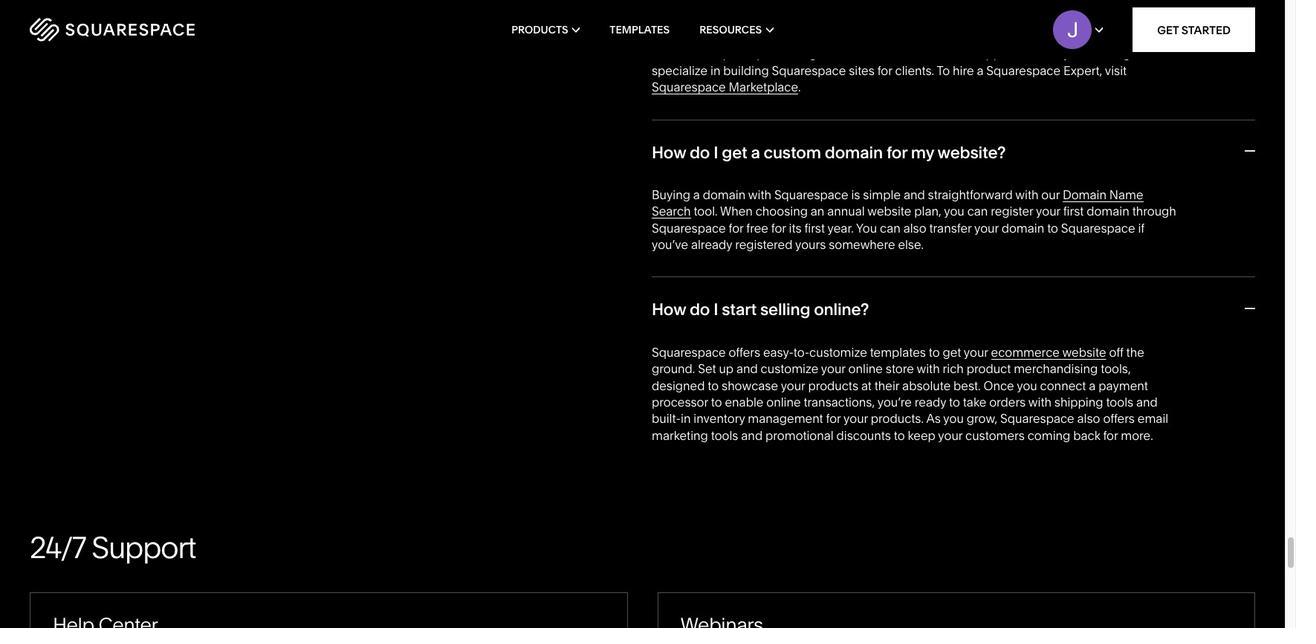 Task type: describe. For each thing, give the bounding box(es) containing it.
get inside dropdown button
[[722, 142, 748, 162]]

domain name search link
[[652, 187, 1144, 219]]

i for start
[[714, 300, 718, 320]]

at
[[862, 378, 872, 393]]

a right hire at right
[[977, 63, 984, 78]]

transactions,
[[804, 395, 875, 410]]

0 vertical spatial customize
[[810, 345, 867, 360]]

1 vertical spatial tools
[[711, 428, 739, 443]]

products
[[808, 378, 859, 393]]

to down products.
[[894, 428, 905, 443]]

customize inside off the ground. set up and customize your online store with rich product merchandising tools, designed to showcase your products at their absolute best. once you connect a payment processor to enable online transactions, you're ready to take orders with shipping tools and built-in inventory management for your products. as you grow, squarespace also offers email marketing tools and promotional discounts to keep your customers coming back for more.
[[761, 362, 819, 376]]

resources button
[[700, 0, 774, 59]]

hire
[[953, 63, 974, 78]]

your up products
[[821, 362, 846, 376]]

ground.
[[652, 362, 695, 376]]

to up inventory in the bottom of the page
[[711, 395, 722, 410]]

email
[[1138, 411, 1169, 426]]

promotional
[[766, 428, 834, 443]]

up
[[719, 362, 734, 376]]

with up absolute in the bottom of the page
[[917, 362, 940, 376]]

a inside dropdown button
[[751, 142, 760, 162]]

how do i start selling online? button
[[652, 277, 1256, 344]]

squarespace down specialize
[[652, 80, 726, 95]]

and down enable
[[742, 428, 763, 443]]

you
[[857, 221, 877, 235]]

how for how do i start selling online?
[[652, 300, 686, 320]]

my
[[911, 142, 935, 162]]

do for start
[[690, 300, 710, 320]]

best.
[[954, 378, 981, 393]]

showcase
[[722, 378, 778, 393]]

with up "choosing"
[[749, 187, 772, 202]]

domain inside dropdown button
[[825, 142, 883, 162]]

marketing
[[652, 428, 708, 443]]

resources
[[700, 23, 762, 36]]

product
[[967, 362, 1011, 376]]

24/7
[[30, 530, 85, 566]]

get started link
[[1133, 7, 1256, 52]]

your down register
[[975, 221, 999, 235]]

2 vertical spatial website
[[1063, 345, 1107, 360]]

products
[[512, 23, 569, 36]]

squarespace up building
[[711, 46, 785, 61]]

registered
[[735, 237, 793, 252]]

i for get
[[714, 142, 718, 162]]

2 vertical spatial you
[[944, 411, 964, 426]]

straightforward
[[928, 187, 1013, 202]]

grow,
[[967, 411, 998, 426]]

absolute
[[903, 378, 951, 393]]

is inside the yes. while squarespace is a great website builder for a diy approach, many web designers specialize in building squarespace sites for clients. to hire a squarespace expert, visit squarespace marketplace .
[[788, 46, 797, 61]]

tools,
[[1101, 362, 1131, 376]]

yes.
[[652, 46, 674, 61]]

buying
[[652, 187, 691, 202]]

how do i get a custom domain for my website?
[[652, 142, 1006, 162]]

if
[[1139, 221, 1145, 235]]

also inside tool. when choosing an annual website plan, you can register your first domain through squarespace for free for its first year. you can also transfer your domain to squarespace if you've already registered yours somewhere else.
[[904, 221, 927, 235]]

buying a domain with squarespace is simple and straightforward with our
[[652, 187, 1060, 202]]

great
[[810, 46, 839, 61]]

products button
[[512, 0, 580, 59]]

products.
[[871, 411, 924, 426]]

back
[[1074, 428, 1101, 443]]

as
[[927, 411, 941, 426]]

builder
[[888, 46, 927, 61]]

specialize
[[652, 63, 708, 78]]

for down transactions,
[[826, 411, 841, 426]]

squarespace logo image
[[30, 18, 195, 42]]

a up tool.
[[694, 187, 700, 202]]

approach,
[[980, 46, 1036, 61]]

0 horizontal spatial first
[[805, 221, 825, 235]]

you're
[[878, 395, 912, 410]]

shipping
[[1055, 395, 1104, 410]]

get
[[1158, 23, 1179, 37]]

when
[[721, 204, 753, 219]]

how do i get a custom domain for my website? button
[[652, 119, 1256, 187]]

your down as
[[939, 428, 963, 443]]

squarespace logo link
[[30, 18, 275, 42]]

0 horizontal spatial online
[[767, 395, 801, 410]]

a left great
[[800, 46, 807, 61]]

through
[[1133, 204, 1177, 219]]

1 horizontal spatial can
[[968, 204, 988, 219]]

0 vertical spatial tools
[[1107, 395, 1134, 410]]

ecommerce
[[992, 345, 1060, 360]]

for up to
[[930, 46, 945, 61]]

customers
[[966, 428, 1025, 443]]

squarespace up ground.
[[652, 345, 726, 360]]

your up product
[[964, 345, 989, 360]]

do for get
[[690, 142, 710, 162]]

year.
[[828, 221, 854, 235]]

register
[[991, 204, 1034, 219]]

merchandising
[[1014, 362, 1098, 376]]

1 vertical spatial can
[[880, 221, 901, 235]]

off
[[1110, 345, 1124, 360]]

its
[[789, 221, 802, 235]]

support
[[92, 530, 196, 566]]

expert,
[[1064, 63, 1103, 78]]

inventory
[[694, 411, 745, 426]]

many
[[1039, 46, 1070, 61]]

squarespace down tool.
[[652, 221, 726, 235]]

templates
[[870, 345, 926, 360]]

and up plan,
[[904, 187, 925, 202]]

search
[[652, 204, 691, 219]]

in inside the yes. while squarespace is a great website builder for a diy approach, many web designers specialize in building squarespace sites for clients. to hire a squarespace expert, visit squarespace marketplace .
[[711, 63, 721, 78]]

take
[[963, 395, 987, 410]]

for right back on the bottom right of the page
[[1104, 428, 1119, 443]]

also inside off the ground. set up and customize your online store with rich product merchandising tools, designed to showcase your products at their absolute best. once you connect a payment processor to enable online transactions, you're ready to take orders with shipping tools and built-in inventory management for your products. as you grow, squarespace also offers email marketing tools and promotional discounts to keep your customers coming back for more.
[[1078, 411, 1101, 426]]

diy
[[958, 46, 977, 61]]

your up management at the bottom of page
[[781, 378, 806, 393]]

domain name search
[[652, 187, 1144, 219]]



Task type: vqa. For each thing, say whether or not it's contained in the screenshot.
bottommost are
no



Task type: locate. For each thing, give the bounding box(es) containing it.
how inside how do i start selling online? dropdown button
[[652, 300, 686, 320]]

0 horizontal spatial can
[[880, 221, 901, 235]]

and up email
[[1137, 395, 1158, 410]]

payment
[[1099, 378, 1149, 393]]

to down our
[[1048, 221, 1059, 235]]

0 vertical spatial i
[[714, 142, 718, 162]]

i
[[714, 142, 718, 162], [714, 300, 718, 320]]

a left diy
[[948, 46, 955, 61]]

tool.
[[694, 204, 718, 219]]

website inside tool. when choosing an annual website plan, you can register your first domain through squarespace for free for its first year. you can also transfer your domain to squarespace if you've already registered yours somewhere else.
[[868, 204, 912, 219]]

to down set
[[708, 378, 719, 393]]

tools down payment
[[1107, 395, 1134, 410]]

you up the orders
[[1017, 378, 1038, 393]]

to
[[1048, 221, 1059, 235], [929, 345, 940, 360], [708, 378, 719, 393], [711, 395, 722, 410], [949, 395, 961, 410], [894, 428, 905, 443]]

transfer
[[930, 221, 972, 235]]

in inside off the ground. set up and customize your online store with rich product merchandising tools, designed to showcase your products at their absolute best. once you connect a payment processor to enable online transactions, you're ready to take orders with shipping tools and built-in inventory management for your products. as you grow, squarespace also offers email marketing tools and promotional discounts to keep your customers coming back for more.
[[681, 411, 691, 426]]

0 vertical spatial offers
[[729, 345, 761, 360]]

for left my
[[887, 142, 908, 162]]

designers
[[1100, 46, 1155, 61]]

annual
[[828, 204, 865, 219]]

1 do from the top
[[690, 142, 710, 162]]

1 how from the top
[[652, 142, 686, 162]]

0 vertical spatial can
[[968, 204, 988, 219]]

can down straightforward
[[968, 204, 988, 219]]

you've
[[652, 237, 689, 252]]

1 vertical spatial do
[[690, 300, 710, 320]]

0 vertical spatial first
[[1064, 204, 1084, 219]]

to inside tool. when choosing an annual website plan, you can register your first domain through squarespace for free for its first year. you can also transfer your domain to squarespace if you've already registered yours somewhere else.
[[1048, 221, 1059, 235]]

is up annual
[[852, 187, 861, 202]]

0 vertical spatial how
[[652, 142, 686, 162]]

1 vertical spatial in
[[681, 411, 691, 426]]

squarespace
[[711, 46, 785, 61], [772, 63, 846, 78], [987, 63, 1061, 78], [652, 80, 726, 95], [775, 187, 849, 202], [652, 221, 726, 235], [1062, 221, 1136, 235], [652, 345, 726, 360], [1001, 411, 1075, 426]]

0 horizontal spatial get
[[722, 142, 748, 162]]

enable
[[725, 395, 764, 410]]

a
[[800, 46, 807, 61], [948, 46, 955, 61], [977, 63, 984, 78], [751, 142, 760, 162], [694, 187, 700, 202], [1089, 378, 1096, 393]]

i left the start
[[714, 300, 718, 320]]

website down simple
[[868, 204, 912, 219]]

templates link
[[610, 0, 670, 59]]

1 vertical spatial get
[[943, 345, 962, 360]]

also up else. at the right top of page
[[904, 221, 927, 235]]

squarespace offers easy-to-customize templates to get your ecommerce website
[[652, 345, 1107, 360]]

how do i start selling online?
[[652, 300, 869, 320]]

i inside how do i start selling online? dropdown button
[[714, 300, 718, 320]]

for down when
[[729, 221, 744, 235]]

to left take
[[949, 395, 961, 410]]

1 horizontal spatial get
[[943, 345, 962, 360]]

1 horizontal spatial tools
[[1107, 395, 1134, 410]]

0 vertical spatial website
[[841, 46, 885, 61]]

keep
[[908, 428, 936, 443]]

to up absolute in the bottom of the page
[[929, 345, 940, 360]]

can right you
[[880, 221, 901, 235]]

you inside tool. when choosing an annual website plan, you can register your first domain through squarespace for free for its first year. you can also transfer your domain to squarespace if you've already registered yours somewhere else.
[[944, 204, 965, 219]]

0 horizontal spatial tools
[[711, 428, 739, 443]]

store
[[886, 362, 914, 376]]

ready
[[915, 395, 947, 410]]

orders
[[990, 395, 1026, 410]]

yes. while squarespace is a great website builder for a diy approach, many web designers specialize in building squarespace sites for clients. to hire a squarespace expert, visit squarespace marketplace .
[[652, 46, 1155, 95]]

0 vertical spatial is
[[788, 46, 797, 61]]

squarespace up "an"
[[775, 187, 849, 202]]

start
[[722, 300, 757, 320]]

online up at
[[849, 362, 883, 376]]

1 horizontal spatial offers
[[1104, 411, 1135, 426]]

0 vertical spatial online
[[849, 362, 883, 376]]

sites
[[849, 63, 875, 78]]

customize
[[810, 345, 867, 360], [761, 362, 819, 376]]

1 vertical spatial online
[[767, 395, 801, 410]]

simple
[[863, 187, 901, 202]]

1 horizontal spatial is
[[852, 187, 861, 202]]

i inside how do i get a custom domain for my website? dropdown button
[[714, 142, 718, 162]]

1 horizontal spatial first
[[1064, 204, 1084, 219]]

name
[[1110, 187, 1144, 202]]

your
[[1036, 204, 1061, 219], [975, 221, 999, 235], [964, 345, 989, 360], [821, 362, 846, 376], [781, 378, 806, 393], [844, 411, 868, 426], [939, 428, 963, 443]]

tools down inventory in the bottom of the page
[[711, 428, 739, 443]]

a inside off the ground. set up and customize your online store with rich product merchandising tools, designed to showcase your products at their absolute best. once you connect a payment processor to enable online transactions, you're ready to take orders with shipping tools and built-in inventory management for your products. as you grow, squarespace also offers email marketing tools and promotional discounts to keep your customers coming back for more.
[[1089, 378, 1096, 393]]

domain up buying a domain with squarespace is simple and straightforward with our
[[825, 142, 883, 162]]

our
[[1042, 187, 1060, 202]]

in
[[711, 63, 721, 78], [681, 411, 691, 426]]

domain down name
[[1087, 204, 1130, 219]]

an
[[811, 204, 825, 219]]

how up ground.
[[652, 300, 686, 320]]

domain
[[1063, 187, 1107, 202]]

free
[[747, 221, 769, 235]]

domain up when
[[703, 187, 746, 202]]

coming
[[1028, 428, 1071, 443]]

with up register
[[1016, 187, 1039, 202]]

to
[[937, 63, 950, 78]]

marketplace
[[729, 80, 799, 95]]

discounts
[[837, 428, 891, 443]]

2 i from the top
[[714, 300, 718, 320]]

squarespace up "."
[[772, 63, 846, 78]]

0 vertical spatial in
[[711, 63, 721, 78]]

designed
[[652, 378, 705, 393]]

website up sites
[[841, 46, 885, 61]]

0 vertical spatial you
[[944, 204, 965, 219]]

do left the start
[[690, 300, 710, 320]]

2 how from the top
[[652, 300, 686, 320]]

you
[[944, 204, 965, 219], [1017, 378, 1038, 393], [944, 411, 964, 426]]

also
[[904, 221, 927, 235], [1078, 411, 1101, 426]]

0 horizontal spatial in
[[681, 411, 691, 426]]

rich
[[943, 362, 964, 376]]

once
[[984, 378, 1015, 393]]

1 horizontal spatial in
[[711, 63, 721, 78]]

can
[[968, 204, 988, 219], [880, 221, 901, 235]]

else.
[[898, 237, 924, 252]]

1 i from the top
[[714, 142, 718, 162]]

get up rich
[[943, 345, 962, 360]]

somewhere
[[829, 237, 896, 252]]

set
[[698, 362, 716, 376]]

you right as
[[944, 411, 964, 426]]

customize down 'easy-'
[[761, 362, 819, 376]]

1 horizontal spatial also
[[1078, 411, 1101, 426]]

1 vertical spatial first
[[805, 221, 825, 235]]

do up buying
[[690, 142, 710, 162]]

squarespace down approach,
[[987, 63, 1061, 78]]

for inside dropdown button
[[887, 142, 908, 162]]

your up discounts
[[844, 411, 868, 426]]

1 vertical spatial i
[[714, 300, 718, 320]]

customize up products
[[810, 345, 867, 360]]

online?
[[814, 300, 869, 320]]

website inside the yes. while squarespace is a great website builder for a diy approach, many web designers specialize in building squarespace sites for clients. to hire a squarespace expert, visit squarespace marketplace .
[[841, 46, 885, 61]]

1 vertical spatial you
[[1017, 378, 1038, 393]]

1 vertical spatial is
[[852, 187, 861, 202]]

to-
[[794, 345, 810, 360]]

offers up more.
[[1104, 411, 1135, 426]]

first down domain
[[1064, 204, 1084, 219]]

clients.
[[896, 63, 935, 78]]

is left great
[[788, 46, 797, 61]]

1 vertical spatial offers
[[1104, 411, 1135, 426]]

2 do from the top
[[690, 300, 710, 320]]

in down processor
[[681, 411, 691, 426]]

templates
[[610, 23, 670, 36]]

for right sites
[[878, 63, 893, 78]]

in up squarespace marketplace link
[[711, 63, 721, 78]]

get
[[722, 142, 748, 162], [943, 345, 962, 360]]

0 horizontal spatial offers
[[729, 345, 761, 360]]

0 vertical spatial also
[[904, 221, 927, 235]]

website?
[[938, 142, 1006, 162]]

your down our
[[1036, 204, 1061, 219]]

selling
[[761, 300, 811, 320]]

processor
[[652, 395, 708, 410]]

you up "transfer"
[[944, 204, 965, 219]]

1 horizontal spatial online
[[849, 362, 883, 376]]

ecommerce website link
[[992, 345, 1107, 360]]

0 vertical spatial get
[[722, 142, 748, 162]]

website left "off" at the bottom right of the page
[[1063, 345, 1107, 360]]

domain down register
[[1002, 221, 1045, 235]]

1 vertical spatial how
[[652, 300, 686, 320]]

squarespace marketplace link
[[652, 80, 799, 95]]

1 vertical spatial customize
[[761, 362, 819, 376]]

how inside how do i get a custom domain for my website? dropdown button
[[652, 142, 686, 162]]

management
[[748, 411, 824, 426]]

0 horizontal spatial also
[[904, 221, 927, 235]]

plan,
[[915, 204, 942, 219]]

1 vertical spatial also
[[1078, 411, 1101, 426]]

squarespace down domain
[[1062, 221, 1136, 235]]

get left custom
[[722, 142, 748, 162]]

0 vertical spatial do
[[690, 142, 710, 162]]

with down connect
[[1029, 395, 1052, 410]]

and up showcase
[[737, 362, 758, 376]]

for
[[930, 46, 945, 61], [878, 63, 893, 78], [887, 142, 908, 162], [729, 221, 744, 235], [772, 221, 786, 235], [826, 411, 841, 426], [1104, 428, 1119, 443]]

off the ground. set up and customize your online store with rich product merchandising tools, designed to showcase your products at their absolute best. once you connect a payment processor to enable online transactions, you're ready to take orders with shipping tools and built-in inventory management for your products. as you grow, squarespace also offers email marketing tools and promotional discounts to keep your customers coming back for more.
[[652, 345, 1169, 443]]

offers
[[729, 345, 761, 360], [1104, 411, 1135, 426]]

squarespace inside off the ground. set up and customize your online store with rich product merchandising tools, designed to showcase your products at their absolute best. once you connect a payment processor to enable online transactions, you're ready to take orders with shipping tools and built-in inventory management for your products. as you grow, squarespace also offers email marketing tools and promotional discounts to keep your customers coming back for more.
[[1001, 411, 1075, 426]]

started
[[1182, 23, 1231, 37]]

how for how do i get a custom domain for my website?
[[652, 142, 686, 162]]

already
[[691, 237, 733, 252]]

the
[[1127, 345, 1145, 360]]

for left its
[[772, 221, 786, 235]]

also up back on the bottom right of the page
[[1078, 411, 1101, 426]]

a up shipping
[[1089, 378, 1096, 393]]

1 vertical spatial website
[[868, 204, 912, 219]]

web
[[1073, 46, 1097, 61]]

offers inside off the ground. set up and customize your online store with rich product merchandising tools, designed to showcase your products at their absolute best. once you connect a payment processor to enable online transactions, you're ready to take orders with shipping tools and built-in inventory management for your products. as you grow, squarespace also offers email marketing tools and promotional discounts to keep your customers coming back for more.
[[1104, 411, 1135, 426]]

how up buying
[[652, 142, 686, 162]]

online up management at the bottom of page
[[767, 395, 801, 410]]

i up tool.
[[714, 142, 718, 162]]

squarespace up coming
[[1001, 411, 1075, 426]]

0 horizontal spatial is
[[788, 46, 797, 61]]

first down "an"
[[805, 221, 825, 235]]

a left custom
[[751, 142, 760, 162]]

easy-
[[764, 345, 794, 360]]

offers up up
[[729, 345, 761, 360]]

building
[[724, 63, 769, 78]]

tool. when choosing an annual website plan, you can register your first domain through squarespace for free for its first year. you can also transfer your domain to squarespace if you've already registered yours somewhere else.
[[652, 204, 1177, 252]]

connect
[[1041, 378, 1087, 393]]



